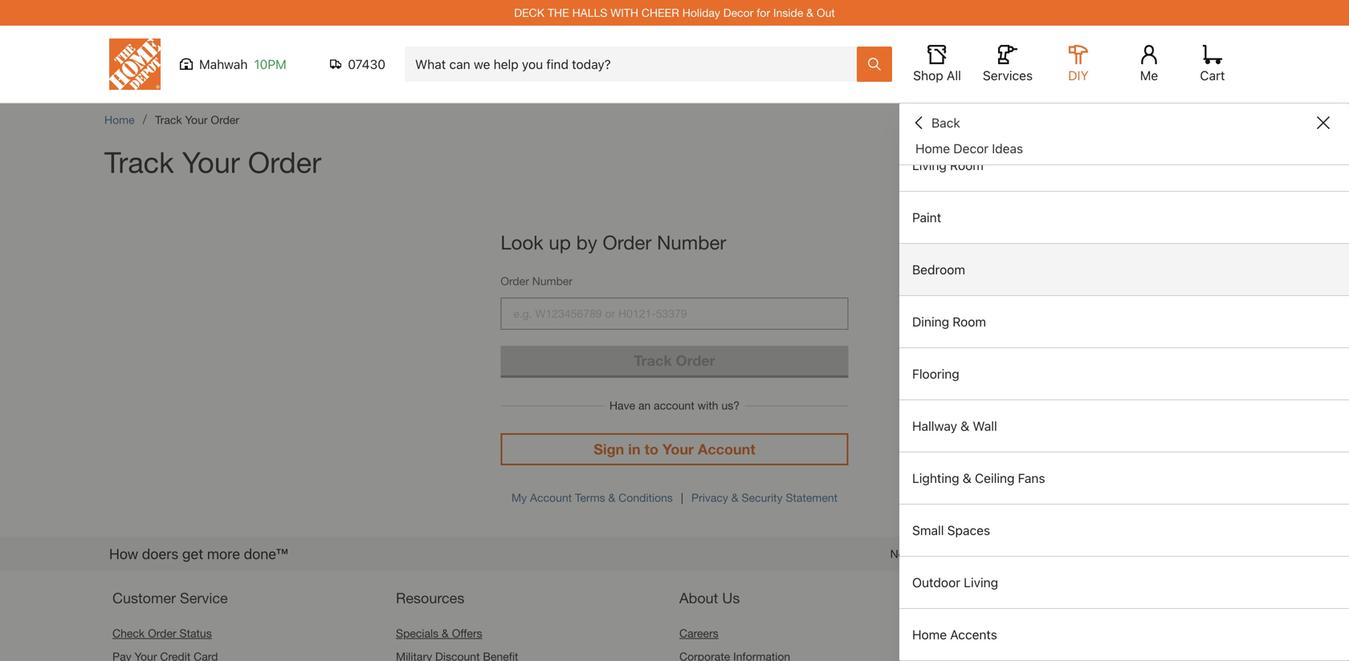 Task type: describe. For each thing, give the bounding box(es) containing it.
drawer close image
[[1317, 116, 1330, 129]]

hallway & wall link
[[900, 401, 1349, 452]]

hallway & wall
[[912, 419, 997, 434]]

1 800- from the left
[[1051, 548, 1077, 561]]

dining room
[[912, 314, 986, 330]]

1 vertical spatial track
[[104, 145, 174, 179]]

look up by order number
[[501, 231, 726, 254]]

mahwah 10pm
[[199, 57, 287, 72]]

living inside 'link'
[[912, 158, 947, 173]]

bathroom
[[912, 106, 969, 121]]

call
[[990, 548, 1007, 561]]

more
[[207, 546, 240, 563]]

home-
[[1077, 548, 1116, 561]]

1 vertical spatial decor
[[954, 141, 989, 156]]

1 vertical spatial track your order
[[104, 145, 321, 179]]

statement
[[786, 492, 838, 505]]

back
[[932, 115, 960, 131]]

about
[[680, 590, 718, 607]]

pay
[[979, 639, 998, 652]]

07430 button
[[330, 56, 386, 72]]

& right pay
[[1001, 639, 1008, 652]]

me
[[1140, 68, 1158, 83]]

deck the halls with cheer holiday decor for inside & out link
[[514, 6, 835, 19]]

1 horizontal spatial living
[[964, 576, 998, 591]]

back button
[[912, 115, 960, 131]]

bedroom link
[[900, 244, 1349, 296]]

& right terms in the bottom of the page
[[608, 492, 616, 505]]

at:
[[1025, 548, 1038, 561]]

track inside button
[[634, 352, 672, 369]]

security
[[742, 492, 783, 505]]

out
[[817, 6, 835, 19]]

shop all
[[913, 68, 961, 83]]

depot
[[1116, 548, 1152, 561]]

resources
[[396, 590, 465, 607]]

specials & offers link
[[396, 627, 482, 641]]

0 vertical spatial decor
[[724, 6, 754, 19]]

careers
[[680, 627, 719, 641]]

get
[[182, 546, 203, 563]]

us
[[722, 590, 740, 607]]

check order status
[[112, 627, 212, 641]]

look
[[501, 231, 544, 254]]

& left out
[[807, 6, 814, 19]]

how
[[109, 546, 138, 563]]

home for home decor ideas
[[916, 141, 950, 156]]

manage
[[1011, 639, 1052, 652]]

check order status link
[[112, 627, 212, 641]]

special financing available everyday*
[[1005, 606, 1194, 619]]

0 vertical spatial track
[[155, 113, 182, 127]]

cheer
[[642, 6, 679, 19]]

flooring
[[912, 367, 960, 382]]

halls
[[572, 6, 608, 19]]

track order
[[634, 352, 715, 369]]

1 vertical spatial account
[[530, 492, 572, 505]]

inside
[[774, 6, 803, 19]]

2 800- from the left
[[1166, 548, 1189, 561]]

done™
[[244, 546, 288, 563]]

home accents
[[912, 628, 997, 643]]

the home depot logo image
[[109, 39, 161, 90]]

small
[[912, 523, 944, 539]]

wall
[[973, 419, 997, 434]]

room for living room
[[950, 158, 984, 173]]

terms
[[575, 492, 605, 505]]

order inside button
[[676, 352, 715, 369]]

doers
[[142, 546, 179, 563]]

conditions
[[619, 492, 673, 505]]

need help? please call us at: 1-800-home-depot (1-800-466-3337)
[[891, 548, 1240, 561]]

1 horizontal spatial account
[[698, 441, 756, 458]]

my
[[512, 492, 527, 505]]

bedroom
[[912, 262, 965, 278]]

accents
[[950, 628, 997, 643]]

shop all button
[[912, 45, 963, 84]]

07430
[[348, 57, 386, 72]]

specials & offers
[[396, 627, 482, 641]]

home link
[[104, 113, 135, 127]]

1-
[[1041, 548, 1051, 561]]

about us
[[680, 590, 740, 607]]

all
[[947, 68, 961, 83]]

shop
[[913, 68, 944, 83]]

home decor ideas
[[916, 141, 1023, 156]]

track order button
[[501, 346, 849, 376]]

special
[[1005, 606, 1042, 619]]

specials
[[396, 627, 439, 641]]

order number
[[501, 275, 573, 288]]

me button
[[1124, 45, 1175, 84]]

up
[[549, 231, 571, 254]]

0 vertical spatial track your order
[[155, 113, 239, 127]]



Task type: vqa. For each thing, say whether or not it's contained in the screenshot.
SHOCKWAVE Impact Duty Alloy Steel Screw Driver Bit Set (74-Piece) image
no



Task type: locate. For each thing, give the bounding box(es) containing it.
1 vertical spatial home
[[916, 141, 950, 156]]

What can we help you find today? search field
[[415, 47, 856, 81]]

3337)
[[1212, 548, 1240, 561]]

& inside 'link'
[[961, 419, 970, 434]]

decor up living room
[[954, 141, 989, 156]]

0 vertical spatial home
[[104, 113, 135, 127]]

& left 'ceiling'
[[963, 471, 972, 486]]

my account terms & conditions link
[[512, 492, 673, 505]]

check
[[112, 627, 145, 641]]

track your order
[[155, 113, 239, 127], [104, 145, 321, 179]]

everyday*
[[1145, 606, 1194, 619]]

outdoor
[[912, 576, 961, 591]]

with
[[611, 6, 639, 19]]

in
[[628, 441, 641, 458]]

privacy
[[692, 492, 728, 505]]

financing
[[1045, 606, 1094, 619]]

account right my
[[530, 492, 572, 505]]

Order Number text field
[[501, 298, 849, 330]]

1 vertical spatial living
[[964, 576, 998, 591]]

pay & manage your card
[[979, 639, 1105, 652]]

lighting
[[912, 471, 959, 486]]

track
[[155, 113, 182, 127], [104, 145, 174, 179], [634, 352, 672, 369]]

home for home accents
[[912, 628, 947, 643]]

0 horizontal spatial living
[[912, 158, 947, 173]]

800- right 'depot'
[[1166, 548, 1189, 561]]

customer
[[112, 590, 176, 607]]

deck the halls with cheer holiday decor for inside & out
[[514, 6, 835, 19]]

help?
[[920, 548, 950, 561]]

0 horizontal spatial account
[[530, 492, 572, 505]]

flooring link
[[900, 349, 1349, 400]]

& left offers
[[442, 627, 449, 641]]

decor
[[724, 6, 754, 19], [954, 141, 989, 156]]

0 horizontal spatial number
[[532, 275, 573, 288]]

by
[[576, 231, 597, 254]]

|
[[681, 492, 684, 505]]

careers link
[[680, 627, 719, 641]]

1 vertical spatial room
[[953, 314, 986, 330]]

outdoor living
[[912, 576, 998, 591]]

466-
[[1189, 548, 1212, 561]]

small spaces
[[912, 523, 990, 539]]

decor left for
[[724, 6, 754, 19]]

home up living room
[[916, 141, 950, 156]]

0 horizontal spatial 800-
[[1051, 548, 1077, 561]]

800-
[[1051, 548, 1077, 561], [1166, 548, 1189, 561]]

1 horizontal spatial number
[[657, 231, 726, 254]]

living
[[912, 158, 947, 173], [964, 576, 998, 591]]

diy
[[1069, 68, 1089, 83]]

room down home decor ideas
[[950, 158, 984, 173]]

home inside menu
[[912, 628, 947, 643]]

number
[[657, 231, 726, 254], [532, 275, 573, 288]]

privacy & security statement link
[[692, 492, 838, 505]]

hallway
[[912, 419, 957, 434]]

dining
[[912, 314, 949, 330]]

small spaces link
[[900, 505, 1349, 557]]

bathroom link
[[900, 88, 1349, 139]]

order
[[211, 113, 239, 127], [248, 145, 321, 179], [603, 231, 652, 254], [501, 275, 529, 288], [676, 352, 715, 369], [148, 627, 176, 641]]

lighting & ceiling fans
[[912, 471, 1045, 486]]

living down back button
[[912, 158, 947, 173]]

living down the please
[[964, 576, 998, 591]]

fans
[[1018, 471, 1045, 486]]

& right privacy
[[732, 492, 739, 505]]

home down the home depot logo
[[104, 113, 135, 127]]

track down home "link"
[[104, 145, 174, 179]]

cart
[[1200, 68, 1225, 83]]

offers
[[452, 627, 482, 641]]

lighting & ceiling fans link
[[900, 453, 1349, 504]]

track right home "link"
[[155, 113, 182, 127]]

sign
[[594, 441, 624, 458]]

the
[[548, 6, 569, 19]]

for
[[757, 6, 770, 19]]

deck
[[514, 6, 545, 19]]

number up order number "text box"
[[657, 231, 726, 254]]

service
[[180, 590, 228, 607]]

menu containing bathroom
[[900, 88, 1349, 662]]

to
[[645, 441, 659, 458]]

room for dining room
[[953, 314, 986, 330]]

0 vertical spatial living
[[912, 158, 947, 173]]

number down "up"
[[532, 275, 573, 288]]

diy button
[[1053, 45, 1104, 84]]

account up privacy
[[698, 441, 756, 458]]

holiday
[[683, 6, 720, 19]]

menu
[[900, 88, 1349, 662]]

room inside 'link'
[[950, 158, 984, 173]]

home left accents
[[912, 628, 947, 643]]

& left wall
[[961, 419, 970, 434]]

cart link
[[1195, 45, 1231, 84]]

1 horizontal spatial 800-
[[1166, 548, 1189, 561]]

sign in to your account
[[594, 441, 756, 458]]

home for home "link"
[[104, 113, 135, 127]]

(1-
[[1152, 548, 1166, 561]]

paint link
[[900, 192, 1349, 243]]

ceiling
[[975, 471, 1015, 486]]

track down order number "text box"
[[634, 352, 672, 369]]

mahwah
[[199, 57, 248, 72]]

us
[[1010, 548, 1022, 561]]

customer service
[[112, 590, 228, 607]]

10pm
[[254, 57, 287, 72]]

spaces
[[948, 523, 990, 539]]

room right "dining"
[[953, 314, 986, 330]]

room
[[950, 158, 984, 173], [953, 314, 986, 330]]

1 horizontal spatial decor
[[954, 141, 989, 156]]

dining room link
[[900, 296, 1349, 348]]

2 vertical spatial track
[[634, 352, 672, 369]]

account
[[698, 441, 756, 458], [530, 492, 572, 505]]

need
[[891, 548, 917, 561]]

services
[[983, 68, 1033, 83]]

pay & manage your card link
[[979, 637, 1194, 654]]

ideas
[[992, 141, 1023, 156]]

800- right at:
[[1051, 548, 1077, 561]]

living room link
[[900, 140, 1349, 191]]

1 vertical spatial number
[[532, 275, 573, 288]]

how doers get more done™
[[109, 546, 288, 563]]

0 vertical spatial account
[[698, 441, 756, 458]]

2 vertical spatial home
[[912, 628, 947, 643]]

0 vertical spatial number
[[657, 231, 726, 254]]

status
[[180, 627, 212, 641]]

paint
[[912, 210, 942, 225]]

my account terms & conditions | privacy & security statement
[[512, 492, 838, 505]]

0 vertical spatial room
[[950, 158, 984, 173]]

0 horizontal spatial decor
[[724, 6, 754, 19]]



